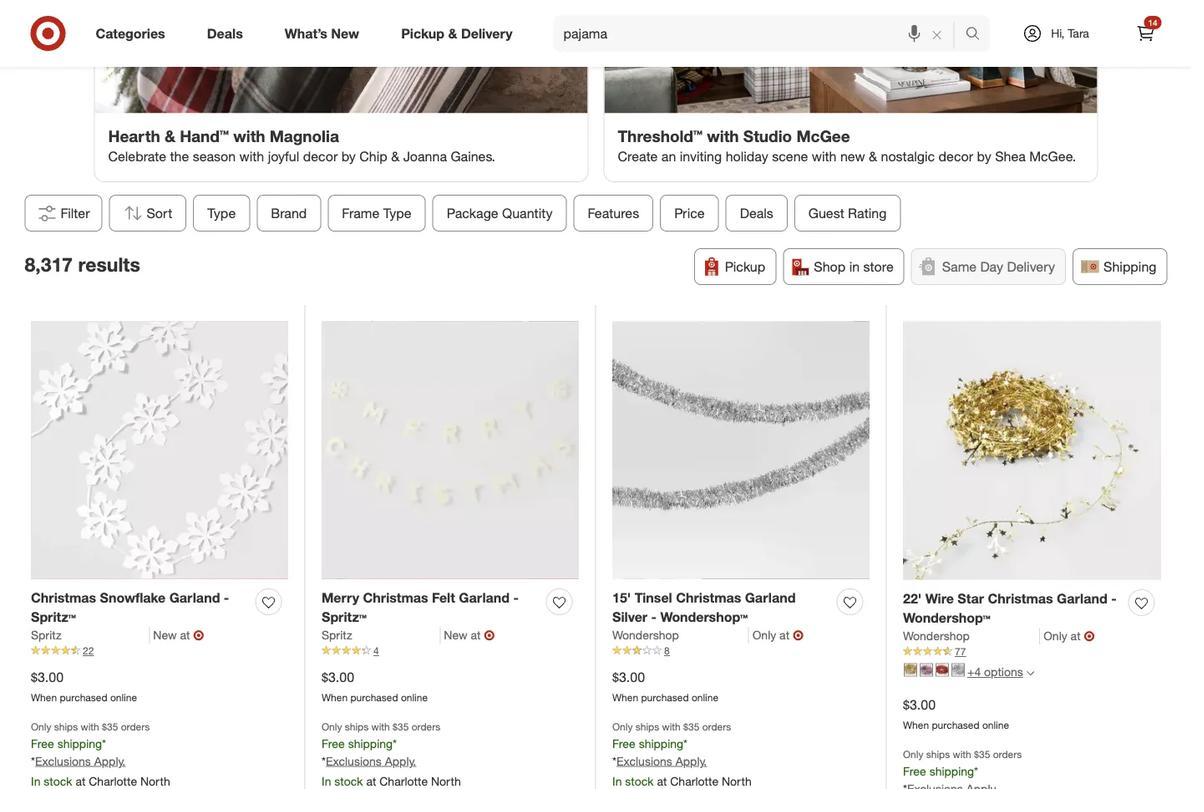 Task type: describe. For each thing, give the bounding box(es) containing it.
free for 15' tinsel christmas garland silver - wondershop™
[[613, 736, 636, 751]]

deals for deals button
[[740, 205, 774, 221]]

shop in store
[[814, 258, 894, 275]]

christmas snowflake garland - spritz™
[[31, 590, 229, 625]]

in
[[850, 258, 860, 275]]

garland inside christmas snowflake garland - spritz™
[[169, 590, 220, 606]]

online for garland
[[110, 691, 137, 704]]

22
[[83, 644, 94, 657]]

search button
[[958, 15, 999, 55]]

+4 options
[[968, 665, 1024, 679]]

what's new link
[[271, 15, 381, 52]]

quantity
[[503, 205, 553, 221]]

new for christmas snowflake garland - spritz™
[[153, 628, 177, 642]]

deals for deals link
[[207, 25, 243, 41]]

charlotte for merry christmas felt garland - spritz™
[[380, 774, 428, 788]]

only ships with $35 orders free shipping * * exclusions apply. in stock at  charlotte north for merry christmas felt garland - spritz™
[[322, 720, 461, 788]]

15' tinsel christmas garland silver - wondershop™
[[613, 590, 796, 625]]

with down 4
[[372, 720, 390, 733]]

guest rating button
[[795, 195, 902, 232]]

all colors + 4 more colors element
[[1027, 667, 1035, 677]]

14
[[1149, 17, 1158, 28]]

chip
[[360, 148, 388, 165]]

charlotte for christmas snowflake garland - spritz™
[[89, 774, 137, 788]]

frame type
[[342, 205, 412, 221]]

™ inside threshold ™ with studio mcgee create an inviting holiday scene with new & nostalgic decor by shea mcgee.
[[694, 126, 703, 145]]

create
[[618, 148, 658, 165]]

wondershop™ for star
[[904, 610, 991, 626]]

felt
[[432, 590, 456, 606]]

$3.00 when purchased online for 15' tinsel christmas garland silver - wondershop™
[[613, 669, 719, 704]]

delivery for pickup & delivery
[[461, 25, 513, 41]]

pink image
[[920, 663, 934, 677]]

apply. for christmas
[[385, 754, 417, 768]]

only ships with $35 orders free shipping * * exclusions apply. in stock at  charlotte north for christmas snowflake garland - spritz™
[[31, 720, 170, 788]]

guest rating
[[809, 205, 887, 221]]

- inside 15' tinsel christmas garland silver - wondershop™
[[652, 609, 657, 625]]

¬ for 22' wire star christmas garland - wondershop™
[[1085, 628, 1096, 644]]

$35 for snowflake
[[102, 720, 118, 733]]

free for merry christmas felt garland - spritz™
[[322, 736, 345, 751]]

8,317
[[25, 253, 73, 276]]

studio
[[744, 126, 793, 145]]

by inside hearth & hand ™ with magnolia celebrate the season with joyful decor by chip & joanna gaines.
[[342, 148, 356, 165]]

new inside what's new link
[[331, 25, 360, 41]]

only at ¬ for christmas
[[1044, 628, 1096, 644]]

north for 15' tinsel christmas garland silver - wondershop™
[[722, 774, 752, 788]]

spritz for christmas snowflake garland - spritz™
[[31, 628, 62, 642]]

the
[[170, 148, 189, 165]]

spritz link for snowflake
[[31, 627, 150, 644]]

champagne image
[[905, 663, 918, 677]]

purchased for 15' tinsel christmas garland silver - wondershop™
[[642, 691, 689, 704]]

apply. for snowflake
[[94, 754, 126, 768]]

new at ¬ for garland
[[153, 627, 204, 643]]

online for felt
[[401, 691, 428, 704]]

with left joyful at the top
[[240, 148, 264, 165]]

15' tinsel christmas garland silver - wondershop™ link
[[613, 589, 831, 627]]

results
[[78, 253, 140, 276]]

in for christmas snowflake garland - spritz™
[[31, 774, 40, 788]]

77
[[956, 645, 967, 658]]

shea
[[996, 148, 1026, 165]]

hearth & hand ™ with magnolia celebrate the season with joyful decor by chip & joanna gaines.
[[108, 126, 496, 165]]

same day delivery button
[[912, 248, 1067, 285]]

tara
[[1069, 26, 1090, 41]]

purchased for 22' wire star christmas garland - wondershop™
[[933, 719, 980, 731]]

frame type button
[[328, 195, 426, 232]]

brand
[[271, 205, 307, 221]]

$3.00 when purchased online for 22' wire star christmas garland - wondershop™
[[904, 697, 1010, 731]]

spritz™ inside the merry christmas felt garland - spritz™
[[322, 609, 367, 625]]

holiday
[[726, 148, 769, 165]]

red image
[[936, 663, 950, 677]]

garland inside 22' wire star christmas garland - wondershop™
[[1058, 591, 1108, 607]]

$3.00 for 15' tinsel christmas garland silver - wondershop™
[[613, 669, 645, 685]]

snowflake
[[100, 590, 166, 606]]

$35 for christmas
[[393, 720, 409, 733]]

- inside christmas snowflake garland - spritz™
[[224, 590, 229, 606]]

exclusions apply. link for merry christmas felt garland - spritz™
[[326, 754, 417, 768]]

shop
[[814, 258, 846, 275]]

frame
[[342, 205, 380, 221]]

orders for garland
[[121, 720, 150, 733]]

package quantity button
[[433, 195, 567, 232]]

joyful
[[268, 148, 299, 165]]

4
[[374, 644, 379, 657]]

search
[[958, 27, 999, 43]]

guest
[[809, 205, 845, 221]]

& inside threshold ™ with studio mcgee create an inviting holiday scene with new & nostalgic decor by shea mcgee.
[[869, 148, 878, 165]]

online for star
[[983, 719, 1010, 731]]

wire
[[926, 591, 955, 607]]

stock for 15' tinsel christmas garland silver - wondershop™
[[626, 774, 654, 788]]

inviting
[[680, 148, 722, 165]]

christmas inside 22' wire star christmas garland - wondershop™
[[989, 591, 1054, 607]]

mcgee
[[797, 126, 851, 145]]

exclusions apply. link for 15' tinsel christmas garland silver - wondershop™
[[617, 754, 707, 768]]

pickup & delivery
[[401, 25, 513, 41]]

merry christmas felt garland - spritz™ link
[[322, 589, 540, 627]]

north for christmas snowflake garland - spritz™
[[140, 774, 170, 788]]

shipping for merry christmas felt garland - spritz™
[[348, 736, 393, 751]]

categories link
[[82, 15, 186, 52]]

decor inside hearth & hand ™ with magnolia celebrate the season with joyful decor by chip & joanna gaines.
[[303, 148, 338, 165]]

brand button
[[257, 195, 321, 232]]

pickup for pickup
[[726, 258, 766, 275]]

price
[[675, 205, 705, 221]]

8
[[665, 644, 670, 657]]

features button
[[574, 195, 654, 232]]

north for merry christmas felt garland - spritz™
[[431, 774, 461, 788]]

ships for christmas snowflake garland - spritz™
[[54, 720, 78, 733]]

hearth
[[108, 126, 160, 145]]

categories
[[96, 25, 165, 41]]

store
[[864, 258, 894, 275]]

stock for merry christmas felt garland - spritz™
[[335, 774, 363, 788]]

77 link
[[904, 644, 1162, 659]]

spritz link for christmas
[[322, 627, 441, 644]]

features
[[588, 205, 640, 221]]

package
[[447, 205, 499, 221]]

15'
[[613, 590, 631, 606]]

apply. for tinsel
[[676, 754, 707, 768]]

what's new
[[285, 25, 360, 41]]

wondershop link for christmas
[[613, 627, 750, 644]]

filter
[[61, 205, 90, 221]]

price button
[[661, 195, 720, 232]]

christmas inside the merry christmas felt garland - spritz™
[[363, 590, 429, 606]]

2 type from the left
[[384, 205, 412, 221]]

christmas inside christmas snowflake garland - spritz™
[[31, 590, 96, 606]]

gaines.
[[451, 148, 496, 165]]

merry
[[322, 590, 360, 606]]

exclusions for 15' tinsel christmas garland silver - wondershop™
[[617, 754, 673, 768]]

spritz™ inside christmas snowflake garland - spritz™
[[31, 609, 76, 625]]

wondershop for wire
[[904, 629, 970, 643]]

What can we help you find? suggestions appear below search field
[[554, 15, 970, 52]]

season
[[193, 148, 236, 165]]

¬ for 15' tinsel christmas garland silver - wondershop™
[[793, 627, 804, 643]]

stock for christmas snowflake garland - spritz™
[[44, 774, 72, 788]]

what's
[[285, 25, 328, 41]]

free shipping *
[[904, 764, 979, 779]]

+4
[[968, 665, 982, 679]]



Task type: vqa. For each thing, say whether or not it's contained in the screenshot.


Task type: locate. For each thing, give the bounding box(es) containing it.
pickup for pickup & delivery
[[401, 25, 445, 41]]

0 horizontal spatial charlotte
[[89, 774, 137, 788]]

decor down magnolia
[[303, 148, 338, 165]]

free for christmas snowflake garland - spritz™
[[31, 736, 54, 751]]

1 horizontal spatial decor
[[939, 148, 974, 165]]

ships for 15' tinsel christmas garland silver - wondershop™
[[636, 720, 660, 733]]

$35
[[102, 720, 118, 733], [393, 720, 409, 733], [684, 720, 700, 733], [975, 748, 991, 760]]

1 horizontal spatial exclusions apply. link
[[326, 754, 417, 768]]

type right "frame"
[[384, 205, 412, 221]]

0 horizontal spatial only ships with $35 orders free shipping * * exclusions apply. in stock at  charlotte north
[[31, 720, 170, 788]]

$3.00 when purchased online down 22
[[31, 669, 137, 704]]

online up only ships with $35 orders
[[983, 719, 1010, 731]]

scene
[[773, 148, 809, 165]]

1 horizontal spatial north
[[431, 774, 461, 788]]

delivery
[[461, 25, 513, 41], [1008, 258, 1056, 275]]

1 horizontal spatial only at ¬
[[1044, 628, 1096, 644]]

wondershop™ inside 15' tinsel christmas garland silver - wondershop™
[[661, 609, 748, 625]]

0 horizontal spatial spritz
[[31, 628, 62, 642]]

delivery inside button
[[1008, 258, 1056, 275]]

1 exclusions apply. link from the left
[[35, 754, 126, 768]]

spritz for merry christmas felt garland - spritz™
[[322, 628, 353, 642]]

1 stock from the left
[[44, 774, 72, 788]]

orders down 8 link
[[703, 720, 732, 733]]

- inside 22' wire star christmas garland - wondershop™
[[1112, 591, 1118, 607]]

0 horizontal spatial only at ¬
[[753, 627, 804, 643]]

new at ¬
[[153, 627, 204, 643], [444, 627, 495, 643]]

0 vertical spatial pickup
[[401, 25, 445, 41]]

22' wire star christmas garland - wondershop™ link
[[904, 589, 1123, 628]]

christmas inside 15' tinsel christmas garland silver - wondershop™
[[676, 590, 742, 606]]

charlotte for 15' tinsel christmas garland silver - wondershop™
[[671, 774, 719, 788]]

when for merry christmas felt garland - spritz™
[[322, 691, 348, 704]]

christmas snowflake garland - spritz™ link
[[31, 589, 249, 627]]

2 horizontal spatial new
[[444, 628, 468, 642]]

1 horizontal spatial charlotte
[[380, 774, 428, 788]]

deals down holiday
[[740, 205, 774, 221]]

exclusions apply. link for christmas snowflake garland - spritz™
[[35, 754, 126, 768]]

3 only ships with $35 orders free shipping * * exclusions apply. in stock at  charlotte north from the left
[[613, 720, 752, 788]]

only at ¬ up 8 link
[[753, 627, 804, 643]]

orders down the options at the right of page
[[994, 748, 1023, 760]]

1 exclusions from the left
[[35, 754, 91, 768]]

1 horizontal spatial spritz
[[322, 628, 353, 642]]

2 horizontal spatial charlotte
[[671, 774, 719, 788]]

decor inside threshold ™ with studio mcgee create an inviting holiday scene with new & nostalgic decor by shea mcgee.
[[939, 148, 974, 165]]

wondershop for tinsel
[[613, 628, 680, 642]]

1 vertical spatial deals
[[740, 205, 774, 221]]

an
[[662, 148, 677, 165]]

pickup button
[[695, 248, 777, 285]]

1 horizontal spatial delivery
[[1008, 258, 1056, 275]]

only at ¬ up 77 link
[[1044, 628, 1096, 644]]

$3.00 when purchased online down 8
[[613, 669, 719, 704]]

only ships with $35 orders free shipping * * exclusions apply. in stock at  charlotte north
[[31, 720, 170, 788], [322, 720, 461, 788], [613, 720, 752, 788]]

0 horizontal spatial in
[[31, 774, 40, 788]]

free
[[31, 736, 54, 751], [322, 736, 345, 751], [613, 736, 636, 751], [904, 764, 927, 779]]

merry christmas felt garland - spritz™
[[322, 590, 519, 625]]

decor
[[303, 148, 338, 165], [939, 148, 974, 165]]

by
[[342, 148, 356, 165], [978, 148, 992, 165]]

deals button
[[726, 195, 788, 232]]

sort button
[[109, 195, 187, 232]]

celebrate
[[108, 148, 166, 165]]

garland up 8 link
[[745, 590, 796, 606]]

silver image
[[952, 663, 966, 677]]

2 horizontal spatial exclusions
[[617, 754, 673, 768]]

christmas
[[31, 590, 96, 606], [363, 590, 429, 606], [676, 590, 742, 606], [989, 591, 1054, 607]]

1 north from the left
[[140, 774, 170, 788]]

pickup & delivery link
[[387, 15, 534, 52]]

online for christmas
[[692, 691, 719, 704]]

2 exclusions apply. link from the left
[[326, 754, 417, 768]]

deals
[[207, 25, 243, 41], [740, 205, 774, 221]]

1 horizontal spatial exclusions
[[326, 754, 382, 768]]

only ships with $35 orders
[[904, 748, 1023, 760]]

wondershop link up 8
[[613, 627, 750, 644]]

$35 for tinsel
[[684, 720, 700, 733]]

22' wire star christmas garland - wondershop™
[[904, 591, 1118, 626]]

deals inside button
[[740, 205, 774, 221]]

online down 8 link
[[692, 691, 719, 704]]

0 horizontal spatial wondershop
[[613, 628, 680, 642]]

$3.00 for merry christmas felt garland - spritz™
[[322, 669, 354, 685]]

0 horizontal spatial deals
[[207, 25, 243, 41]]

1 horizontal spatial spritz™
[[322, 609, 367, 625]]

2 apply. from the left
[[385, 754, 417, 768]]

purchased for christmas snowflake garland - spritz™
[[60, 691, 107, 704]]

wondershop link for star
[[904, 628, 1041, 644]]

2 north from the left
[[431, 774, 461, 788]]

1 horizontal spatial new
[[331, 25, 360, 41]]

by left shea
[[978, 148, 992, 165]]

apply.
[[94, 754, 126, 768], [385, 754, 417, 768], [676, 754, 707, 768]]

0 vertical spatial delivery
[[461, 25, 513, 41]]

online down 4 link
[[401, 691, 428, 704]]

1 new at ¬ from the left
[[153, 627, 204, 643]]

0 horizontal spatial spritz link
[[31, 627, 150, 644]]

hi,
[[1052, 26, 1065, 41]]

wondershop link up 77
[[904, 628, 1041, 644]]

new at ¬ up 22 link
[[153, 627, 204, 643]]

2 exclusions from the left
[[326, 754, 382, 768]]

¬ up 22 link
[[193, 627, 204, 643]]

wondershop down silver at right
[[613, 628, 680, 642]]

2 horizontal spatial only ships with $35 orders free shipping * * exclusions apply. in stock at  charlotte north
[[613, 720, 752, 788]]

purchased down 22
[[60, 691, 107, 704]]

decor right nostalgic
[[939, 148, 974, 165]]

2 horizontal spatial exclusions apply. link
[[617, 754, 707, 768]]

1 by from the left
[[342, 148, 356, 165]]

1 horizontal spatial wondershop™
[[904, 610, 991, 626]]

1 decor from the left
[[303, 148, 338, 165]]

online
[[110, 691, 137, 704], [401, 691, 428, 704], [692, 691, 719, 704], [983, 719, 1010, 731]]

by inside threshold ™ with studio mcgee create an inviting holiday scene with new & nostalgic decor by shea mcgee.
[[978, 148, 992, 165]]

wondershop up 77
[[904, 629, 970, 643]]

hand
[[180, 126, 220, 145]]

filter button
[[25, 195, 103, 232]]

2 in from the left
[[322, 774, 331, 788]]

0 horizontal spatial type
[[208, 205, 236, 221]]

1 horizontal spatial deals
[[740, 205, 774, 221]]

spritz link up 4
[[322, 627, 441, 644]]

1 horizontal spatial pickup
[[726, 258, 766, 275]]

joanna
[[404, 148, 447, 165]]

purchased for merry christmas felt garland - spritz™
[[351, 691, 398, 704]]

1 horizontal spatial only ships with $35 orders free shipping * * exclusions apply. in stock at  charlotte north
[[322, 720, 461, 788]]

by left 'chip'
[[342, 148, 356, 165]]

online down 22 link
[[110, 691, 137, 704]]

with down 22
[[81, 720, 99, 733]]

0 vertical spatial deals
[[207, 25, 243, 41]]

$3.00 when purchased online for merry christmas felt garland - spritz™
[[322, 669, 428, 704]]

0 horizontal spatial north
[[140, 774, 170, 788]]

2 horizontal spatial apply.
[[676, 754, 707, 768]]

2 by from the left
[[978, 148, 992, 165]]

merry christmas felt garland - spritz™ image
[[322, 322, 579, 579], [322, 322, 579, 579]]

0 horizontal spatial delivery
[[461, 25, 513, 41]]

0 horizontal spatial exclusions apply. link
[[35, 754, 126, 768]]

with up free shipping *
[[954, 748, 972, 760]]

3 apply. from the left
[[676, 754, 707, 768]]

spritz™
[[31, 609, 76, 625], [322, 609, 367, 625]]

only ships with $35 orders free shipping * * exclusions apply. in stock at  charlotte north for 15' tinsel christmas garland silver - wondershop™
[[613, 720, 752, 788]]

1 apply. from the left
[[94, 754, 126, 768]]

type button
[[193, 195, 250, 232]]

1 horizontal spatial spritz link
[[322, 627, 441, 644]]

2 spritz™ from the left
[[322, 609, 367, 625]]

christmas right star
[[989, 591, 1054, 607]]

wondershop™ inside 22' wire star christmas garland - wondershop™
[[904, 610, 991, 626]]

2 horizontal spatial north
[[722, 774, 752, 788]]

8 link
[[613, 644, 870, 658]]

new at ¬ for felt
[[444, 627, 495, 643]]

¬ up 8 link
[[793, 627, 804, 643]]

purchased down 4
[[351, 691, 398, 704]]

3 exclusions apply. link from the left
[[617, 754, 707, 768]]

0 horizontal spatial by
[[342, 148, 356, 165]]

only at ¬
[[753, 627, 804, 643], [1044, 628, 1096, 644]]

same
[[943, 258, 977, 275]]

orders for christmas
[[703, 720, 732, 733]]

in
[[31, 774, 40, 788], [322, 774, 331, 788], [613, 774, 622, 788]]

with
[[233, 126, 266, 145], [707, 126, 740, 145], [240, 148, 264, 165], [812, 148, 837, 165], [81, 720, 99, 733], [372, 720, 390, 733], [663, 720, 681, 733], [954, 748, 972, 760]]

1 spritz from the left
[[31, 628, 62, 642]]

with up inviting on the top right
[[707, 126, 740, 145]]

2 stock from the left
[[335, 774, 363, 788]]

™ up inviting on the top right
[[694, 126, 703, 145]]

¬ up 77 link
[[1085, 628, 1096, 644]]

new
[[841, 148, 866, 165]]

wondershop link
[[613, 627, 750, 644], [904, 628, 1041, 644]]

new right what's
[[331, 25, 360, 41]]

wondershop™ for christmas
[[661, 609, 748, 625]]

22 link
[[31, 644, 288, 658]]

$3.00 when purchased online up only ships with $35 orders
[[904, 697, 1010, 731]]

1 spritz link from the left
[[31, 627, 150, 644]]

pickup
[[401, 25, 445, 41], [726, 258, 766, 275]]

spritz
[[31, 628, 62, 642], [322, 628, 353, 642]]

0 horizontal spatial ™
[[220, 126, 229, 145]]

14 link
[[1128, 15, 1165, 52]]

1 only ships with $35 orders free shipping * * exclusions apply. in stock at  charlotte north from the left
[[31, 720, 170, 788]]

8,317 results
[[25, 253, 140, 276]]

1 horizontal spatial in
[[322, 774, 331, 788]]

+4 options button
[[897, 659, 1042, 685]]

sort
[[147, 205, 172, 221]]

only at ¬ for garland
[[753, 627, 804, 643]]

exclusions for merry christmas felt garland - spritz™
[[326, 754, 382, 768]]

at
[[180, 628, 190, 642], [471, 628, 481, 642], [780, 628, 790, 642], [1071, 629, 1081, 643], [76, 774, 86, 788], [367, 774, 377, 788], [657, 774, 667, 788]]

0 horizontal spatial new at ¬
[[153, 627, 204, 643]]

0 horizontal spatial spritz™
[[31, 609, 76, 625]]

3 north from the left
[[722, 774, 752, 788]]

0 horizontal spatial wondershop link
[[613, 627, 750, 644]]

$3.00
[[31, 669, 64, 685], [322, 669, 354, 685], [613, 669, 645, 685], [904, 697, 936, 713]]

hi, tara
[[1052, 26, 1090, 41]]

2 new at ¬ from the left
[[444, 627, 495, 643]]

only
[[753, 628, 777, 642], [1044, 629, 1068, 643], [31, 720, 51, 733], [322, 720, 342, 733], [613, 720, 633, 733], [904, 748, 924, 760]]

new for merry christmas felt garland - spritz™
[[444, 628, 468, 642]]

ships
[[54, 720, 78, 733], [345, 720, 369, 733], [636, 720, 660, 733], [927, 748, 951, 760]]

new at ¬ up 4 link
[[444, 627, 495, 643]]

$3.00 when purchased online
[[31, 669, 137, 704], [322, 669, 428, 704], [613, 669, 719, 704], [904, 697, 1010, 731]]

- inside the merry christmas felt garland - spritz™
[[514, 590, 519, 606]]

orders for felt
[[412, 720, 441, 733]]

day
[[981, 258, 1004, 275]]

shipping
[[1104, 258, 1157, 275]]

$3.00 when purchased online down 4
[[322, 669, 428, 704]]

0 horizontal spatial apply.
[[94, 754, 126, 768]]

christmas up 22
[[31, 590, 96, 606]]

threshold
[[618, 126, 694, 145]]

¬ up 4 link
[[484, 627, 495, 643]]

$3.00 for christmas snowflake garland - spritz™
[[31, 669, 64, 685]]

1 horizontal spatial wondershop link
[[904, 628, 1041, 644]]

mcgee.
[[1030, 148, 1077, 165]]

™ inside hearth & hand ™ with magnolia celebrate the season with joyful decor by chip & joanna gaines.
[[220, 126, 229, 145]]

christmas left felt
[[363, 590, 429, 606]]

with up 'season'
[[233, 126, 266, 145]]

1 horizontal spatial new at ¬
[[444, 627, 495, 643]]

1 type from the left
[[208, 205, 236, 221]]

garland inside the merry christmas felt garland - spritz™
[[459, 590, 510, 606]]

¬ for merry christmas felt garland - spritz™
[[484, 627, 495, 643]]

shipping for 15' tinsel christmas garland silver - wondershop™
[[639, 736, 684, 751]]

spritz link up 22
[[31, 627, 150, 644]]

0 horizontal spatial decor
[[303, 148, 338, 165]]

all colors + 4 more colors image
[[1027, 670, 1035, 677]]

new up 4 link
[[444, 628, 468, 642]]

type
[[208, 205, 236, 221], [384, 205, 412, 221]]

package quantity
[[447, 205, 553, 221]]

purchased down 8
[[642, 691, 689, 704]]

tinsel
[[635, 590, 673, 606]]

in for merry christmas felt garland - spritz™
[[322, 774, 331, 788]]

nostalgic
[[882, 148, 936, 165]]

2 spritz from the left
[[322, 628, 353, 642]]

0 horizontal spatial wondershop™
[[661, 609, 748, 625]]

0 horizontal spatial exclusions
[[35, 754, 91, 768]]

2 only ships with $35 orders free shipping * * exclusions apply. in stock at  charlotte north from the left
[[322, 720, 461, 788]]

0 horizontal spatial new
[[153, 628, 177, 642]]

1 horizontal spatial apply.
[[385, 754, 417, 768]]

orders
[[121, 720, 150, 733], [412, 720, 441, 733], [703, 720, 732, 733], [994, 748, 1023, 760]]

shipping for christmas snowflake garland - spritz™
[[57, 736, 102, 751]]

christmas right tinsel
[[676, 590, 742, 606]]

christmas snowflake garland - spritz™ image
[[31, 322, 288, 579], [31, 322, 288, 579]]

when for christmas snowflake garland - spritz™
[[31, 691, 57, 704]]

1 charlotte from the left
[[89, 774, 137, 788]]

1 horizontal spatial type
[[384, 205, 412, 221]]

0 horizontal spatial pickup
[[401, 25, 445, 41]]

3 exclusions from the left
[[617, 754, 673, 768]]

¬ for christmas snowflake garland - spritz™
[[193, 627, 204, 643]]

purchased
[[60, 691, 107, 704], [351, 691, 398, 704], [642, 691, 689, 704], [933, 719, 980, 731]]

1 horizontal spatial by
[[978, 148, 992, 165]]

22'
[[904, 591, 922, 607]]

™ up 'season'
[[220, 126, 229, 145]]

pickup inside button
[[726, 258, 766, 275]]

star
[[958, 591, 985, 607]]

0 horizontal spatial stock
[[44, 774, 72, 788]]

when for 15' tinsel christmas garland silver - wondershop™
[[613, 691, 639, 704]]

type down 'season'
[[208, 205, 236, 221]]

22' wire star christmas garland - wondershop™ image
[[904, 322, 1162, 580], [904, 322, 1162, 580]]

garland right felt
[[459, 590, 510, 606]]

exclusions for christmas snowflake garland - spritz™
[[35, 754, 91, 768]]

shipping
[[57, 736, 102, 751], [348, 736, 393, 751], [639, 736, 684, 751], [930, 764, 975, 779]]

threshold ™ with studio mcgee create an inviting holiday scene with new & nostalgic decor by shea mcgee.
[[618, 126, 1077, 165]]

wondershop™ up 8 link
[[661, 609, 748, 625]]

3 in from the left
[[613, 774, 622, 788]]

delivery for same day delivery
[[1008, 258, 1056, 275]]

orders down 4 link
[[412, 720, 441, 733]]

garland inside 15' tinsel christmas garland silver - wondershop™
[[745, 590, 796, 606]]

garland right 'snowflake'
[[169, 590, 220, 606]]

2 spritz link from the left
[[322, 627, 441, 644]]

deals left what's
[[207, 25, 243, 41]]

with down 8
[[663, 720, 681, 733]]

4 link
[[322, 644, 579, 658]]

3 stock from the left
[[626, 774, 654, 788]]

shop in store button
[[784, 248, 905, 285]]

2 horizontal spatial in
[[613, 774, 622, 788]]

15' tinsel christmas garland silver - wondershop™ image
[[613, 322, 870, 579], [613, 322, 870, 579]]

garland up 77 link
[[1058, 591, 1108, 607]]

1 horizontal spatial stock
[[335, 774, 363, 788]]

$3.00 for 22' wire star christmas garland - wondershop™
[[904, 697, 936, 713]]

2 charlotte from the left
[[380, 774, 428, 788]]

1 spritz™ from the left
[[31, 609, 76, 625]]

when for 22' wire star christmas garland - wondershop™
[[904, 719, 930, 731]]

silver
[[613, 609, 648, 625]]

3 charlotte from the left
[[671, 774, 719, 788]]

new up 22 link
[[153, 628, 177, 642]]

1 vertical spatial delivery
[[1008, 258, 1056, 275]]

orders down 22 link
[[121, 720, 150, 733]]

options
[[985, 665, 1024, 679]]

with down mcgee
[[812, 148, 837, 165]]

shipping button
[[1073, 248, 1168, 285]]

magnolia
[[270, 126, 339, 145]]

2 decor from the left
[[939, 148, 974, 165]]

1 vertical spatial pickup
[[726, 258, 766, 275]]

ships for merry christmas felt garland - spritz™
[[345, 720, 369, 733]]

in for 15' tinsel christmas garland silver - wondershop™
[[613, 774, 622, 788]]

1 horizontal spatial wondershop
[[904, 629, 970, 643]]

wondershop™ down wire
[[904, 610, 991, 626]]

1 ™ from the left
[[220, 126, 229, 145]]

2 horizontal spatial stock
[[626, 774, 654, 788]]

purchased up only ships with $35 orders
[[933, 719, 980, 731]]

1 horizontal spatial ™
[[694, 126, 703, 145]]

2 ™ from the left
[[694, 126, 703, 145]]

rating
[[849, 205, 887, 221]]

deals link
[[193, 15, 264, 52]]

$3.00 when purchased online for christmas snowflake garland - spritz™
[[31, 669, 137, 704]]

1 in from the left
[[31, 774, 40, 788]]



